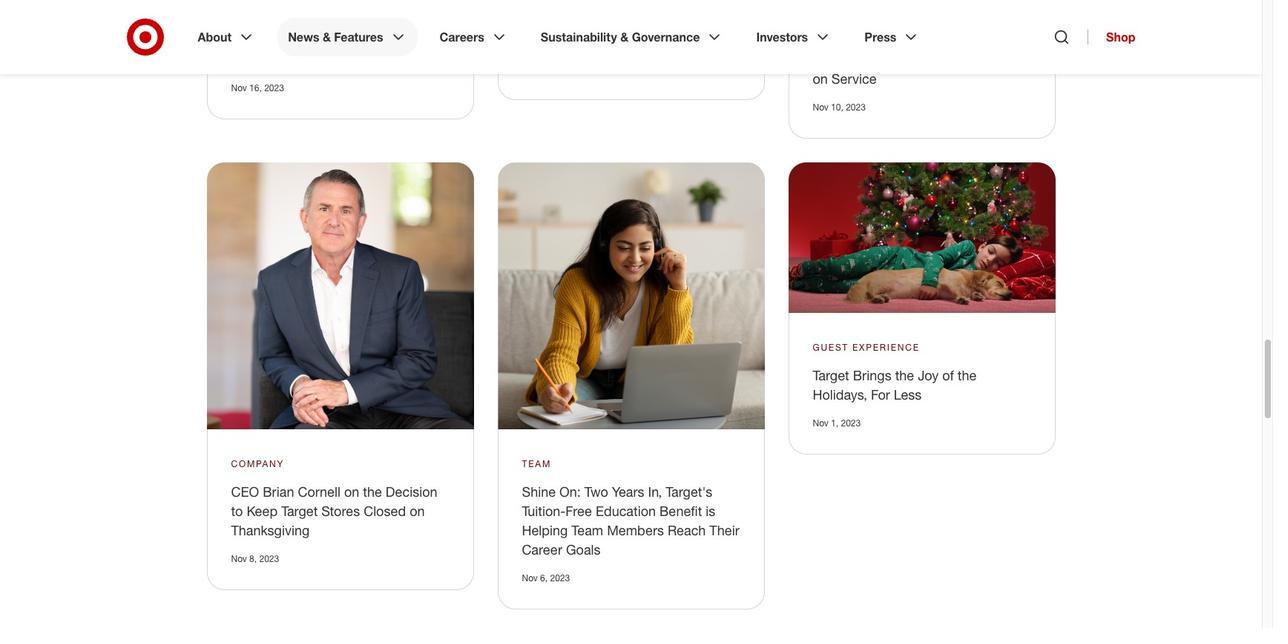 Task type: vqa. For each thing, say whether or not it's contained in the screenshot.


Task type: describe. For each thing, give the bounding box(es) containing it.
shine on: two years in, target's tuition-free education benefit is helping team members reach their career goals link
[[522, 484, 740, 558]]

team inside shine on: two years in, target's tuition-free education benefit is helping team members reach their career goals
[[572, 523, 603, 539]]

honoring our veterans: target team members share their reflections on service link
[[813, 32, 1029, 87]]

brings
[[853, 367, 892, 384]]

less
[[894, 387, 922, 403]]

3
[[231, 32, 239, 48]]

education
[[596, 503, 656, 520]]

news & features
[[288, 30, 383, 45]]

& for news
[[323, 30, 331, 45]]

is
[[706, 503, 716, 520]]

nov 6, 2023
[[522, 573, 570, 584]]

shine
[[522, 484, 556, 500]]

friday
[[401, 51, 437, 68]]

making
[[328, 32, 372, 48]]

nov 15, 2023
[[522, 63, 575, 74]]

team inside honoring our veterans: target team members share their reflections on service
[[997, 32, 1029, 48]]

black
[[364, 51, 397, 68]]

shop link
[[1088, 30, 1136, 45]]

ceo
[[231, 484, 259, 500]]

careers link
[[429, 18, 519, 56]]

2023 for nov 10, 2023
[[846, 102, 866, 113]]

8,
[[249, 554, 257, 565]]

1,
[[831, 418, 839, 429]]

to
[[231, 503, 243, 520]]

sustainability & governance
[[541, 30, 700, 45]]

guest experience link for brings
[[813, 341, 920, 355]]

target's inside 3 ways target's making saving easier than ever this black friday
[[278, 32, 325, 48]]

sustainability
[[541, 30, 617, 45]]

& for sustainability
[[621, 30, 629, 45]]

company
[[231, 459, 284, 470]]

two
[[585, 484, 608, 500]]

the inside ceo brian cornell on the decision to keep target stores closed on thanksgiving
[[363, 484, 382, 500]]

brian cornell sitting on a couch next to a table with a plant. image
[[207, 163, 474, 430]]

2023 for nov 15, 2023
[[555, 63, 575, 74]]

ever
[[305, 51, 331, 68]]

this
[[335, 51, 360, 68]]

honoring our veterans: target team members share their reflections on service
[[813, 32, 1029, 87]]

target inside ceo brian cornell on the decision to keep target stores closed on thanksgiving
[[281, 503, 318, 520]]

tuition-
[[522, 503, 566, 520]]

a person in a yellow sweater sits while working at a laptop. image
[[498, 163, 765, 430]]

nov 8, 2023
[[231, 554, 279, 565]]

governance
[[632, 30, 700, 45]]

16,
[[249, 83, 262, 94]]

guest experience for brings
[[813, 342, 920, 353]]

closer
[[534, 32, 573, 48]]

helping
[[522, 523, 568, 539]]

a child sleeping on a couch with a dog in front of a holiday tree. image
[[788, 163, 1056, 313]]

benefit
[[660, 503, 702, 520]]

reflections
[[946, 51, 1013, 68]]

ceo brian cornell on the decision to keep target stores closed on thanksgiving link
[[231, 484, 437, 539]]

investors link
[[746, 18, 842, 56]]

15,
[[540, 63, 553, 74]]

for
[[871, 387, 890, 403]]

nov left 15,
[[522, 63, 538, 74]]

nov 10, 2023
[[813, 102, 866, 113]]

service
[[832, 71, 877, 87]]

guest experience link for ways
[[231, 6, 338, 20]]

thanksgiving
[[231, 523, 310, 539]]

team link
[[522, 458, 551, 471]]

news
[[288, 30, 319, 45]]

news & features link
[[278, 18, 417, 56]]

nov for shine on: two years in, target's tuition-free education benefit is helping team members reach their career goals
[[522, 573, 538, 584]]

stores
[[322, 503, 360, 520]]

target inside honoring our veterans: target team members share their reflections on service
[[957, 32, 993, 48]]

ceo brian cornell on the decision to keep target stores closed on thanksgiving
[[231, 484, 437, 539]]

reach
[[668, 523, 706, 539]]

shop
[[1106, 30, 1136, 45]]

brian
[[263, 484, 294, 500]]

nov for ceo brian cornell on the decision to keep target stores closed on thanksgiving
[[231, 554, 247, 565]]

investors
[[756, 30, 808, 45]]

of
[[943, 367, 954, 384]]

nov for 3 ways target's making saving easier than ever this black friday
[[231, 83, 247, 94]]

sustainability & governance link
[[530, 18, 734, 56]]

their inside honoring our veterans: target team members share their reflections on service
[[912, 51, 942, 68]]

2 horizontal spatial the
[[958, 367, 977, 384]]

10,
[[831, 102, 844, 113]]

features
[[334, 30, 383, 45]]

nov 16, 2023
[[231, 83, 284, 94]]

members inside honoring our veterans: target team members share their reflections on service
[[813, 51, 870, 68]]

target brings the joy of the holidays, for less
[[813, 367, 977, 403]]

guest for 3
[[231, 7, 267, 18]]

about link
[[187, 18, 266, 56]]

on inside honoring our veterans: target team members share their reflections on service
[[813, 71, 828, 87]]



Task type: locate. For each thing, give the bounding box(es) containing it.
1 horizontal spatial members
[[813, 51, 870, 68]]

0 vertical spatial guest experience link
[[231, 6, 338, 20]]

on:
[[560, 484, 581, 500]]

a closer look at target's q3 2023
[[522, 32, 727, 48]]

2 vertical spatial team
[[572, 523, 603, 539]]

goals
[[566, 542, 601, 558]]

1 vertical spatial guest experience
[[813, 342, 920, 353]]

1 vertical spatial their
[[710, 523, 740, 539]]

guest up holidays,
[[813, 342, 849, 353]]

the right "of"
[[958, 367, 977, 384]]

0 horizontal spatial guest
[[231, 7, 267, 18]]

guest
[[231, 7, 267, 18], [813, 342, 849, 353]]

team up 'shine'
[[522, 459, 551, 470]]

company link
[[231, 458, 284, 471]]

than
[[272, 51, 301, 68]]

guest up ways on the top left of page
[[231, 7, 267, 18]]

guest experience up news
[[231, 7, 338, 18]]

on left service
[[813, 71, 828, 87]]

guest experience up brings
[[813, 342, 920, 353]]

members inside shine on: two years in, target's tuition-free education benefit is helping team members reach their career goals
[[607, 523, 664, 539]]

2023 right 6,
[[550, 573, 570, 584]]

holidays,
[[813, 387, 867, 403]]

3 ways target's making saving easier than ever this black friday
[[231, 32, 437, 68]]

nov left 16,
[[231, 83, 247, 94]]

0 horizontal spatial on
[[344, 484, 359, 500]]

2023 right q3
[[697, 32, 727, 48]]

closed
[[364, 503, 406, 520]]

1 horizontal spatial guest experience link
[[813, 341, 920, 355]]

guest experience link
[[231, 6, 338, 20], [813, 341, 920, 355]]

1 vertical spatial guest
[[813, 342, 849, 353]]

their inside shine on: two years in, target's tuition-free education benefit is helping team members reach their career goals
[[710, 523, 740, 539]]

about
[[198, 30, 232, 45]]

a closer look at target's q3 2023 link
[[522, 32, 727, 48]]

2023 for nov 16, 2023
[[264, 83, 284, 94]]

& inside 'news & features' link
[[323, 30, 331, 45]]

our
[[872, 32, 894, 48]]

the up 'closed' on the bottom left of page
[[363, 484, 382, 500]]

target
[[957, 32, 993, 48], [813, 367, 849, 384], [281, 503, 318, 520]]

a
[[522, 32, 531, 48]]

0 vertical spatial their
[[912, 51, 942, 68]]

0 vertical spatial team
[[997, 32, 1029, 48]]

0 horizontal spatial members
[[607, 523, 664, 539]]

experience for target's
[[271, 7, 338, 18]]

look
[[577, 32, 606, 48]]

2023 right 10,
[[846, 102, 866, 113]]

team up reflections
[[997, 32, 1029, 48]]

members down honoring
[[813, 51, 870, 68]]

1 horizontal spatial team
[[572, 523, 603, 539]]

1 vertical spatial target
[[813, 367, 849, 384]]

careers
[[440, 30, 484, 45]]

0 horizontal spatial team
[[522, 459, 551, 470]]

6,
[[540, 573, 548, 584]]

their down is
[[710, 523, 740, 539]]

nov 1, 2023
[[813, 418, 861, 429]]

honoring
[[813, 32, 868, 48]]

2023 for nov 8, 2023
[[259, 554, 279, 565]]

1 horizontal spatial on
[[410, 503, 425, 520]]

experience
[[271, 7, 338, 18], [853, 342, 920, 353]]

target up reflections
[[957, 32, 993, 48]]

veterans:
[[897, 32, 953, 48]]

0 vertical spatial experience
[[271, 7, 338, 18]]

nov left the 1,
[[813, 418, 829, 429]]

at
[[610, 32, 622, 48]]

2023 for nov 6, 2023
[[550, 573, 570, 584]]

on down decision
[[410, 503, 425, 520]]

2023 right 8,
[[259, 554, 279, 565]]

the up less
[[895, 367, 914, 384]]

1 vertical spatial members
[[607, 523, 664, 539]]

0 vertical spatial on
[[813, 71, 828, 87]]

members
[[813, 51, 870, 68], [607, 523, 664, 539]]

target up holidays,
[[813, 367, 849, 384]]

nov left 6,
[[522, 573, 538, 584]]

their
[[912, 51, 942, 68], [710, 523, 740, 539]]

nov left 8,
[[231, 554, 247, 565]]

1 horizontal spatial experience
[[853, 342, 920, 353]]

&
[[323, 30, 331, 45], [621, 30, 629, 45]]

0 vertical spatial guest experience
[[231, 7, 338, 18]]

easier
[[231, 51, 268, 68]]

nov left 10,
[[813, 102, 829, 113]]

0 vertical spatial target
[[957, 32, 993, 48]]

1 horizontal spatial &
[[621, 30, 629, 45]]

target inside target brings the joy of the holidays, for less
[[813, 367, 849, 384]]

2023
[[697, 32, 727, 48], [555, 63, 575, 74], [264, 83, 284, 94], [846, 102, 866, 113], [841, 418, 861, 429], [259, 554, 279, 565], [550, 573, 570, 584]]

nov
[[522, 63, 538, 74], [231, 83, 247, 94], [813, 102, 829, 113], [813, 418, 829, 429], [231, 554, 247, 565], [522, 573, 538, 584]]

nov for target brings the joy of the holidays, for less
[[813, 418, 829, 429]]

their down veterans:
[[912, 51, 942, 68]]

0 vertical spatial guest
[[231, 7, 267, 18]]

1 horizontal spatial their
[[912, 51, 942, 68]]

keep
[[247, 503, 278, 520]]

shine on: two years in, target's tuition-free education benefit is helping team members reach their career goals
[[522, 484, 740, 558]]

free
[[566, 503, 592, 520]]

1 vertical spatial experience
[[853, 342, 920, 353]]

2 horizontal spatial team
[[997, 32, 1029, 48]]

on up stores
[[344, 484, 359, 500]]

guest experience for ways
[[231, 7, 338, 18]]

2 & from the left
[[621, 30, 629, 45]]

2 horizontal spatial on
[[813, 71, 828, 87]]

2 horizontal spatial target
[[957, 32, 993, 48]]

0 horizontal spatial the
[[363, 484, 382, 500]]

team up goals
[[572, 523, 603, 539]]

2023 right 15,
[[555, 63, 575, 74]]

1 horizontal spatial target
[[813, 367, 849, 384]]

1 horizontal spatial the
[[895, 367, 914, 384]]

2023 right 16,
[[264, 83, 284, 94]]

on
[[813, 71, 828, 87], [344, 484, 359, 500], [410, 503, 425, 520]]

0 horizontal spatial guest experience
[[231, 7, 338, 18]]

1 vertical spatial guest experience link
[[813, 341, 920, 355]]

career
[[522, 542, 562, 558]]

guest experience link up brings
[[813, 341, 920, 355]]

target's inside shine on: two years in, target's tuition-free education benefit is helping team members reach their career goals
[[666, 484, 712, 500]]

decision
[[386, 484, 437, 500]]

2 vertical spatial target
[[281, 503, 318, 520]]

0 horizontal spatial &
[[323, 30, 331, 45]]

2 vertical spatial on
[[410, 503, 425, 520]]

1 horizontal spatial guest
[[813, 342, 849, 353]]

2023 for nov 1, 2023
[[841, 418, 861, 429]]

0 horizontal spatial target
[[281, 503, 318, 520]]

saving
[[376, 32, 416, 48]]

1 vertical spatial on
[[344, 484, 359, 500]]

guest experience link up news
[[231, 6, 338, 20]]

1 & from the left
[[323, 30, 331, 45]]

joy
[[918, 367, 939, 384]]

in,
[[648, 484, 662, 500]]

share
[[874, 51, 909, 68]]

experience up news
[[271, 7, 338, 18]]

0 horizontal spatial experience
[[271, 7, 338, 18]]

cornell
[[298, 484, 341, 500]]

0 horizontal spatial their
[[710, 523, 740, 539]]

members down education
[[607, 523, 664, 539]]

the
[[895, 367, 914, 384], [958, 367, 977, 384], [363, 484, 382, 500]]

guest for target
[[813, 342, 849, 353]]

ways
[[242, 32, 274, 48]]

experience for the
[[853, 342, 920, 353]]

0 horizontal spatial guest experience link
[[231, 6, 338, 20]]

experience up brings
[[853, 342, 920, 353]]

years
[[612, 484, 644, 500]]

team
[[997, 32, 1029, 48], [522, 459, 551, 470], [572, 523, 603, 539]]

target brings the joy of the holidays, for less link
[[813, 367, 977, 403]]

press
[[865, 30, 897, 45]]

press link
[[854, 18, 931, 56]]

1 horizontal spatial guest experience
[[813, 342, 920, 353]]

0 vertical spatial members
[[813, 51, 870, 68]]

3 ways target's making saving easier than ever this black friday link
[[231, 32, 437, 68]]

1 vertical spatial team
[[522, 459, 551, 470]]

q3
[[676, 32, 693, 48]]

target down cornell on the bottom left of the page
[[281, 503, 318, 520]]

& inside the sustainability & governance link
[[621, 30, 629, 45]]

2023 right the 1,
[[841, 418, 861, 429]]



